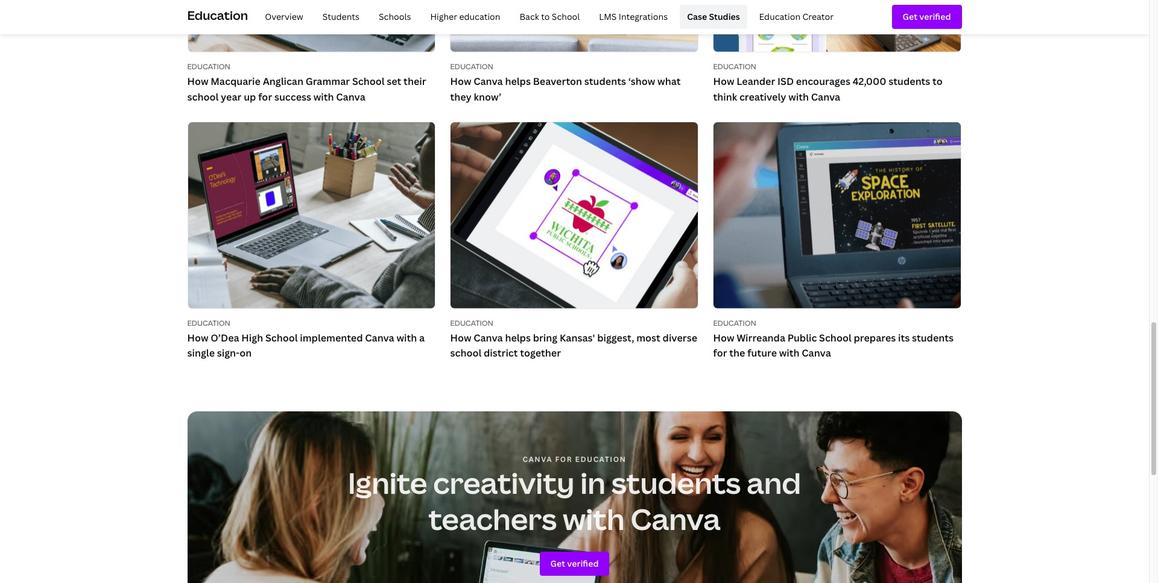 Task type: vqa. For each thing, say whether or not it's contained in the screenshot.
share in the "changing share permissions for people, teams, or groups added to a design"
no



Task type: describe. For each thing, give the bounding box(es) containing it.
education how wirreanda public school prepares its students for the future with canva
[[713, 319, 954, 360]]

education how o'dea high school implemented canva with a single sign-on
[[187, 319, 425, 360]]

on
[[240, 347, 252, 360]]

together
[[520, 347, 561, 360]]

think
[[713, 90, 737, 103]]

leander school district thumbnail image
[[714, 0, 961, 52]]

studies
[[709, 11, 740, 22]]

helps for beaverton
[[505, 75, 531, 88]]

isd
[[778, 75, 794, 88]]

school inside 'education how canva helps bring kansas' biggest, most diverse school district together'
[[450, 347, 481, 360]]

students inside the education how leander isd encourages 42,000 students to think creatively with canva
[[889, 75, 930, 88]]

set
[[387, 75, 401, 88]]

canva for education ignite creativity in students and teachers with canva
[[348, 455, 801, 539]]

education how macquarie anglican grammar school set their school year up for success with canva
[[187, 62, 426, 103]]

education for education
[[187, 7, 248, 23]]

case studies
[[687, 11, 740, 22]]

high
[[241, 332, 263, 345]]

case studies link
[[680, 5, 747, 29]]

back to school link
[[512, 5, 587, 29]]

education for education how canva helps bring kansas' biggest, most diverse school district together
[[450, 319, 493, 329]]

get verified image
[[903, 10, 951, 24]]

canva design files shown in desktop and mobile interfaces image
[[451, 0, 698, 52]]

for inside education how macquarie anglican grammar school set their school year up for success with canva
[[258, 90, 272, 103]]

teachers
[[428, 500, 557, 539]]

education creator link
[[752, 5, 841, 29]]

up
[[244, 90, 256, 103]]

how for how o'dea high school implemented canva with a single sign-on
[[187, 332, 208, 345]]

students
[[322, 11, 359, 22]]

ignite
[[348, 464, 427, 503]]

lms integrations
[[599, 11, 668, 22]]

how for how leander isd encourages 42,000 students to think creatively with canva
[[713, 75, 734, 88]]

encourages
[[796, 75, 850, 88]]

prepares
[[854, 332, 896, 345]]

canva inside the education how leander isd encourages 42,000 students to think creatively with canva
[[811, 90, 840, 103]]

education how leander isd encourages 42,000 students to think creatively with canva
[[713, 62, 943, 103]]

education for education how wirreanda public school prepares its students for the future with canva
[[713, 319, 756, 329]]

most
[[636, 332, 660, 345]]

canva inside education how canva helps beaverton students 'show what they know'
[[474, 75, 503, 88]]

education inside the canva for education ignite creativity in students and teachers with canva
[[575, 455, 626, 465]]

canva inside education how macquarie anglican grammar school set their school year up for success with canva
[[336, 90, 365, 103]]

diverse
[[663, 332, 697, 345]]

o'dea high school canva design on laptop image
[[188, 123, 435, 309]]

their
[[404, 75, 426, 88]]

students inside education how canva helps beaverton students 'show what they know'
[[584, 75, 626, 88]]

school inside education how wirreanda public school prepares its students for the future with canva
[[819, 332, 851, 345]]

lms
[[599, 11, 617, 22]]

education element
[[187, 0, 962, 34]]

42,000
[[853, 75, 886, 88]]

with inside education how wirreanda public school prepares its students for the future with canva
[[779, 347, 800, 360]]

education for education how leander isd encourages 42,000 students to think creatively with canva
[[713, 62, 756, 72]]

they
[[450, 90, 472, 103]]

macquarie
[[211, 75, 261, 88]]

students inside education how wirreanda public school prepares its students for the future with canva
[[912, 332, 954, 345]]

future
[[747, 347, 777, 360]]

education for education how canva helps beaverton students 'show what they know'
[[450, 62, 493, 72]]

menu bar inside education element
[[253, 5, 841, 29]]

creatively
[[739, 90, 786, 103]]

school inside 'link'
[[552, 11, 580, 22]]

kansas'
[[560, 332, 595, 345]]

students inside the canva for education ignite creativity in students and teachers with canva
[[611, 464, 741, 503]]



Task type: locate. For each thing, give the bounding box(es) containing it.
education inside education how macquarie anglican grammar school set their school year up for success with canva
[[187, 62, 230, 72]]

the
[[729, 347, 745, 360]]

for inside education how wirreanda public school prepares its students for the future with canva
[[713, 347, 727, 360]]

how for how canva helps beaverton students 'show what they know'
[[450, 75, 471, 88]]

lms integrations link
[[592, 5, 675, 29]]

back to school
[[520, 11, 580, 22]]

integrations
[[619, 11, 668, 22]]

how inside education how o'dea high school implemented canva with a single sign-on
[[187, 332, 208, 345]]

how
[[187, 75, 208, 88], [450, 75, 471, 88], [713, 75, 734, 88], [187, 332, 208, 345], [450, 332, 471, 345], [713, 332, 734, 345]]

wirreanda
[[737, 332, 785, 345]]

school right high on the left of page
[[265, 332, 298, 345]]

canva inside education how wirreanda public school prepares its students for the future with canva
[[802, 347, 831, 360]]

0 vertical spatial school
[[187, 90, 219, 103]]

with
[[313, 90, 334, 103], [788, 90, 809, 103], [397, 332, 417, 345], [779, 347, 800, 360], [563, 500, 625, 539]]

for left the
[[713, 347, 727, 360]]

to
[[541, 11, 550, 22], [933, 75, 943, 88]]

'show
[[628, 75, 655, 88]]

education inside education how o'dea high school implemented canva with a single sign-on
[[187, 319, 230, 329]]

biggest,
[[597, 332, 634, 345]]

education for education how macquarie anglican grammar school set their school year up for success with canva
[[187, 62, 230, 72]]

education how canva helps bring kansas' biggest, most diverse school district together
[[450, 319, 697, 360]]

leander
[[737, 75, 775, 88]]

a
[[419, 332, 425, 345]]

public
[[788, 332, 817, 345]]

how for how canva helps bring kansas' biggest, most diverse school district together
[[450, 332, 471, 345]]

year
[[221, 90, 242, 103]]

how inside education how wirreanda public school prepares its students for the future with canva
[[713, 332, 734, 345]]

and
[[747, 464, 801, 503]]

bring
[[533, 332, 557, 345]]

education inside 'education how canva helps bring kansas' biggest, most diverse school district together'
[[450, 319, 493, 329]]

students
[[584, 75, 626, 88], [889, 75, 930, 88], [912, 332, 954, 345], [611, 464, 741, 503]]

school
[[552, 11, 580, 22], [352, 75, 385, 88], [265, 332, 298, 345], [819, 332, 851, 345]]

how right a
[[450, 332, 471, 345]]

school right public
[[819, 332, 851, 345]]

school inside education how macquarie anglican grammar school set their school year up for success with canva
[[352, 75, 385, 88]]

implemented
[[300, 332, 363, 345]]

anglican
[[263, 75, 303, 88]]

helps
[[505, 75, 531, 88], [505, 332, 531, 345]]

higher education link
[[423, 5, 508, 29]]

helps inside 'education how canva helps bring kansas' biggest, most diverse school district together'
[[505, 332, 531, 345]]

helps for bring
[[505, 332, 531, 345]]

how up single
[[187, 332, 208, 345]]

helps left the beaverton
[[505, 75, 531, 88]]

what
[[658, 75, 681, 88]]

in
[[580, 464, 605, 503]]

how inside 'education how canva helps bring kansas' biggest, most diverse school district together'
[[450, 332, 471, 345]]

school left year
[[187, 90, 219, 103]]

with inside education how o'dea high school implemented canva with a single sign-on
[[397, 332, 417, 345]]

how up think
[[713, 75, 734, 88]]

1 horizontal spatial to
[[933, 75, 943, 88]]

1 vertical spatial helps
[[505, 332, 531, 345]]

canva inside education how o'dea high school implemented canva with a single sign-on
[[365, 332, 394, 345]]

for inside the canva for education ignite creativity in students and teachers with canva
[[555, 455, 573, 465]]

single
[[187, 347, 215, 360]]

education inside education how canva helps beaverton students 'show what they know'
[[450, 62, 493, 72]]

education inside the education how leander isd encourages 42,000 students to think creatively with canva
[[713, 62, 756, 72]]

higher
[[430, 11, 457, 22]]

creativity
[[433, 464, 574, 503]]

case
[[687, 11, 707, 22]]

back
[[520, 11, 539, 22]]

1 vertical spatial to
[[933, 75, 943, 88]]

success
[[274, 90, 311, 103]]

education
[[187, 7, 248, 23], [759, 11, 800, 22], [187, 62, 230, 72], [450, 62, 493, 72], [713, 62, 756, 72], [187, 319, 230, 329], [450, 319, 493, 329], [713, 319, 756, 329], [575, 455, 626, 465]]

o'dea
[[211, 332, 239, 345]]

school inside education how macquarie anglican grammar school set their school year up for success with canva
[[187, 90, 219, 103]]

2 horizontal spatial for
[[713, 347, 727, 360]]

1 helps from the top
[[505, 75, 531, 88]]

education how canva helps beaverton students 'show what they know'
[[450, 62, 681, 103]]

school right back at top left
[[552, 11, 580, 22]]

education creator
[[759, 11, 834, 22]]

beaverton
[[533, 75, 582, 88]]

how up the they
[[450, 75, 471, 88]]

higher education
[[430, 11, 500, 22]]

overview link
[[258, 5, 310, 29]]

how inside education how canva helps beaverton students 'show what they know'
[[450, 75, 471, 88]]

1 vertical spatial school
[[450, 347, 481, 360]]

how left 'macquarie'
[[187, 75, 208, 88]]

how inside the education how leander isd encourages 42,000 students to think creatively with canva
[[713, 75, 734, 88]]

2 vertical spatial for
[[555, 455, 573, 465]]

0 vertical spatial to
[[541, 11, 550, 22]]

how inside education how macquarie anglican grammar school set their school year up for success with canva
[[187, 75, 208, 88]]

with inside education how macquarie anglican grammar school set their school year up for success with canva
[[313, 90, 334, 103]]

helps inside education how canva helps beaverton students 'show what they know'
[[505, 75, 531, 88]]

0 horizontal spatial for
[[258, 90, 272, 103]]

education inside education how wirreanda public school prepares its students for the future with canva
[[713, 319, 756, 329]]

schools link
[[372, 5, 418, 29]]

1 horizontal spatial for
[[555, 455, 573, 465]]

creator
[[802, 11, 834, 22]]

with inside the canva for education ignite creativity in students and teachers with canva
[[563, 500, 625, 539]]

schools
[[379, 11, 411, 22]]

how for how macquarie anglican grammar school set their school year up for success with canva
[[187, 75, 208, 88]]

menu bar containing overview
[[253, 5, 841, 29]]

0 vertical spatial helps
[[505, 75, 531, 88]]

0 vertical spatial for
[[258, 90, 272, 103]]

district
[[484, 347, 518, 360]]

grammar
[[306, 75, 350, 88]]

with inside the education how leander isd encourages 42,000 students to think creatively with canva
[[788, 90, 809, 103]]

school left district
[[450, 347, 481, 360]]

sign-
[[217, 347, 240, 360]]

to inside the education how leander isd encourages 42,000 students to think creatively with canva
[[933, 75, 943, 88]]

for
[[258, 90, 272, 103], [713, 347, 727, 360], [555, 455, 573, 465]]

how up the
[[713, 332, 734, 345]]

know'
[[474, 90, 501, 103]]

for left in
[[555, 455, 573, 465]]

overview
[[265, 11, 303, 22]]

for right up
[[258, 90, 272, 103]]

0 horizontal spatial to
[[541, 11, 550, 22]]

helps up district
[[505, 332, 531, 345]]

canva inside 'education how canva helps bring kansas' biggest, most diverse school district together'
[[474, 332, 503, 345]]

education for education how o'dea high school implemented canva with a single sign-on
[[187, 319, 230, 329]]

2 helps from the top
[[505, 332, 531, 345]]

menu bar
[[253, 5, 841, 29]]

to inside 'link'
[[541, 11, 550, 22]]

school inside education how o'dea high school implemented canva with a single sign-on
[[265, 332, 298, 345]]

education for education creator
[[759, 11, 800, 22]]

canva
[[474, 75, 503, 88], [336, 90, 365, 103], [811, 90, 840, 103], [365, 332, 394, 345], [474, 332, 503, 345], [802, 347, 831, 360], [523, 455, 553, 465], [631, 500, 721, 539]]

1 horizontal spatial school
[[450, 347, 481, 360]]

education inside "link"
[[759, 11, 800, 22]]

school
[[187, 90, 219, 103], [450, 347, 481, 360]]

1 vertical spatial for
[[713, 347, 727, 360]]

education
[[459, 11, 500, 22]]

students link
[[315, 5, 367, 29]]

0 horizontal spatial school
[[187, 90, 219, 103]]

school left set
[[352, 75, 385, 88]]

how for how wirreanda public school prepares its students for the future with canva
[[713, 332, 734, 345]]

its
[[898, 332, 910, 345]]



